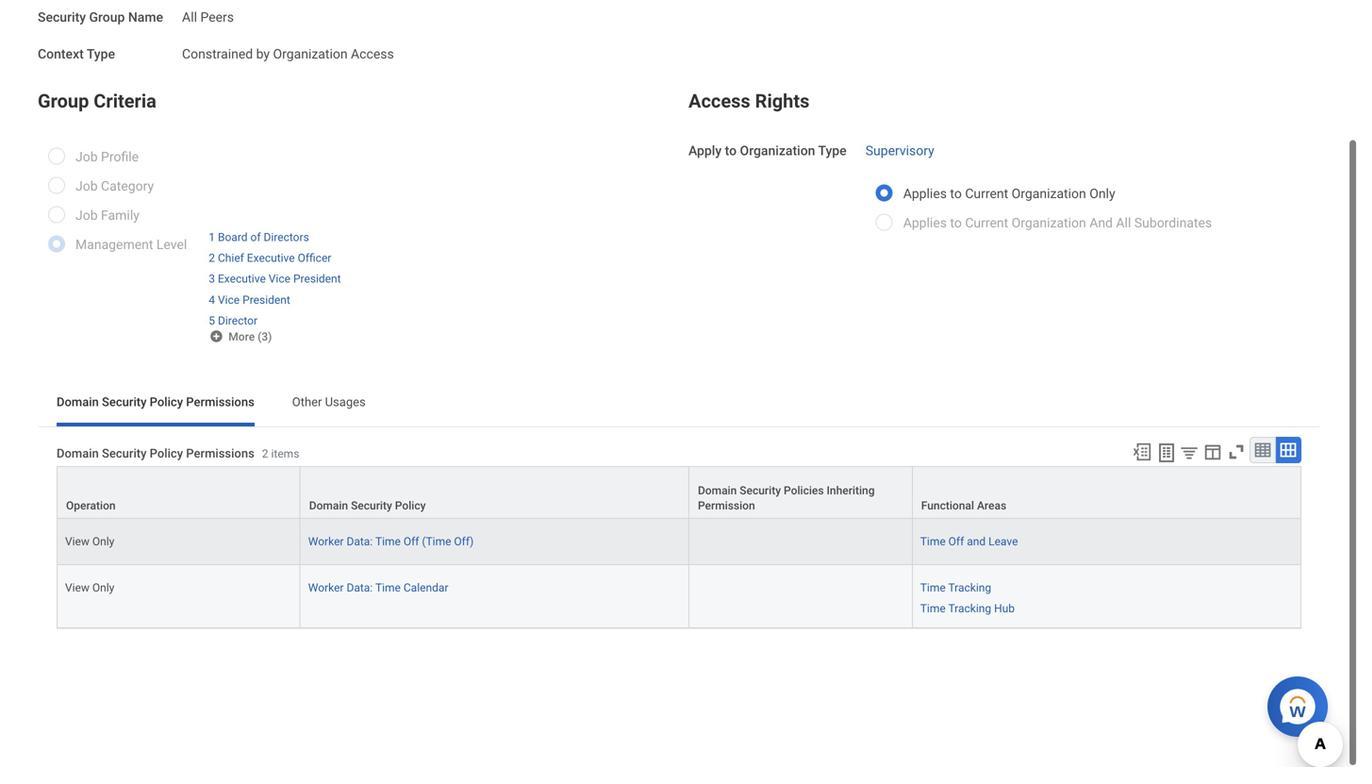 Task type: locate. For each thing, give the bounding box(es) containing it.
policy inside domain security policy popup button
[[395, 499, 426, 512]]

all inside the access rights group
[[1117, 215, 1132, 231]]

1 vertical spatial policy
[[150, 446, 183, 461]]

0 horizontal spatial access
[[351, 46, 394, 62]]

3 job from the top
[[75, 208, 98, 223]]

executive up 4 vice president link
[[218, 272, 266, 286]]

policy up worker data: time off (time off) link
[[395, 499, 426, 512]]

4 vice president link
[[209, 289, 290, 306]]

applies for applies to current organization and all subordinates
[[904, 215, 947, 231]]

tracking for time tracking hub
[[949, 602, 992, 615]]

permissions for domain security policy permissions 2 items
[[186, 446, 255, 461]]

security up permission at the right bottom of page
[[740, 484, 781, 497]]

1 board of directors link
[[209, 227, 309, 244]]

expand table image
[[1280, 440, 1298, 459]]

president down officer
[[293, 272, 341, 286]]

2 cell from the top
[[690, 565, 913, 629]]

2 left 'chief' at the top left of the page
[[209, 252, 215, 265]]

all
[[182, 9, 197, 25], [1117, 215, 1132, 231]]

0 vertical spatial only
[[1090, 186, 1116, 201]]

tab list
[[38, 381, 1321, 426]]

cell for worker data: time calendar
[[690, 565, 913, 629]]

domain for domain security policy permissions
[[57, 395, 99, 409]]

tracking
[[949, 581, 992, 594], [949, 602, 992, 615]]

access rights group
[[689, 86, 1321, 247]]

current down applies to current organization only
[[966, 215, 1009, 231]]

group
[[89, 9, 125, 25], [38, 90, 89, 112]]

view for worker data: time off (time off)
[[65, 535, 90, 548]]

2 vertical spatial to
[[951, 215, 962, 231]]

items selected list
[[209, 227, 371, 328], [921, 577, 1046, 616]]

board
[[218, 231, 248, 244]]

0 horizontal spatial all
[[182, 9, 197, 25]]

operation
[[66, 499, 116, 512]]

time down time tracking
[[921, 602, 946, 615]]

(time
[[422, 535, 452, 548]]

click to view/edit grid preferences image
[[1203, 441, 1224, 462]]

0 vertical spatial vice
[[269, 272, 291, 286]]

0 vertical spatial president
[[293, 272, 341, 286]]

1 horizontal spatial access
[[689, 90, 751, 112]]

president down 3 executive vice president
[[243, 293, 290, 306]]

1 view from the top
[[65, 535, 90, 548]]

officer
[[298, 252, 332, 265]]

5 director
[[209, 314, 258, 327]]

worker down domain security policy at the bottom of page
[[308, 535, 344, 548]]

2 chief executive officer link
[[209, 248, 332, 265]]

policy for domain security policy permissions
[[150, 395, 183, 409]]

off
[[404, 535, 419, 548], [949, 535, 965, 548]]

worker data: time off (time off)
[[308, 535, 474, 548]]

1 vertical spatial applies
[[904, 215, 947, 231]]

current up applies to current organization and all subordinates
[[966, 186, 1009, 201]]

data: down domain security policy at the bottom of page
[[347, 535, 373, 548]]

apply
[[689, 143, 722, 159]]

0 vertical spatial 2
[[209, 252, 215, 265]]

4
[[209, 293, 215, 306]]

1 cell from the top
[[690, 519, 913, 565]]

0 vertical spatial worker
[[308, 535, 344, 548]]

only for worker data: time off (time off)
[[92, 535, 115, 548]]

0 horizontal spatial vice
[[218, 293, 240, 306]]

0 vertical spatial access
[[351, 46, 394, 62]]

organization down applies to current organization only
[[1012, 215, 1087, 231]]

0 vertical spatial tracking
[[949, 581, 992, 594]]

data:
[[347, 535, 373, 548], [347, 581, 373, 594]]

security inside domain security policy popup button
[[351, 499, 392, 512]]

2 tracking from the top
[[949, 602, 992, 615]]

vice right 4
[[218, 293, 240, 306]]

items selected list containing 1 board of directors
[[209, 227, 371, 328]]

1 view only from the top
[[65, 535, 115, 548]]

0 vertical spatial view only element
[[65, 531, 115, 548]]

president
[[293, 272, 341, 286], [243, 293, 290, 306]]

functional areas
[[922, 499, 1007, 512]]

(3)
[[258, 330, 272, 343]]

worker
[[308, 535, 344, 548], [308, 581, 344, 594]]

operation button
[[58, 467, 300, 518]]

2 row from the top
[[57, 519, 1302, 565]]

type left supervisory in the right of the page
[[819, 143, 847, 159]]

executive up 3 executive vice president link
[[247, 252, 295, 265]]

type down security group name
[[87, 46, 115, 62]]

2 for permissions
[[262, 447, 268, 461]]

1 tracking from the top
[[949, 581, 992, 594]]

to
[[725, 143, 737, 159], [951, 186, 962, 201], [951, 215, 962, 231]]

security down the domain security policy permissions
[[102, 446, 147, 461]]

1 vertical spatial tracking
[[949, 602, 992, 615]]

2
[[209, 252, 215, 265], [262, 447, 268, 461]]

0 horizontal spatial president
[[243, 293, 290, 306]]

subordinates
[[1135, 215, 1213, 231]]

1 worker from the top
[[308, 535, 344, 548]]

1 vertical spatial president
[[243, 293, 290, 306]]

group down context
[[38, 90, 89, 112]]

group criteria
[[38, 90, 157, 112]]

tab list containing domain security policy permissions
[[38, 381, 1321, 426]]

domain
[[57, 395, 99, 409], [57, 446, 99, 461], [698, 484, 737, 497], [309, 499, 348, 512]]

1 view only element from the top
[[65, 531, 115, 548]]

current
[[966, 186, 1009, 201], [966, 215, 1009, 231]]

0 vertical spatial group
[[89, 9, 125, 25]]

1 vertical spatial job
[[75, 178, 98, 194]]

more
[[229, 330, 255, 343]]

2 job from the top
[[75, 178, 98, 194]]

1 vertical spatial items selected list
[[921, 577, 1046, 616]]

access
[[351, 46, 394, 62], [689, 90, 751, 112]]

areas
[[978, 499, 1007, 512]]

vice down 2 chief executive officer link
[[269, 272, 291, 286]]

all left peers
[[182, 9, 197, 25]]

2 worker from the top
[[308, 581, 344, 594]]

0 vertical spatial view
[[65, 535, 90, 548]]

policy inside tab list
[[150, 395, 183, 409]]

access inside context type element
[[351, 46, 394, 62]]

time for time tracking hub
[[921, 602, 946, 615]]

only
[[1090, 186, 1116, 201], [92, 535, 115, 548], [92, 581, 115, 594]]

time
[[376, 535, 401, 548], [921, 535, 946, 548], [376, 581, 401, 594], [921, 581, 946, 594], [921, 602, 946, 615]]

peers
[[200, 9, 234, 25]]

items selected list inside row
[[921, 577, 1046, 616]]

view only for worker data: time calendar
[[65, 581, 115, 594]]

1 vertical spatial permissions
[[186, 446, 255, 461]]

4 vice president
[[209, 293, 290, 306]]

2 vertical spatial only
[[92, 581, 115, 594]]

time up time tracking hub link
[[921, 581, 946, 594]]

0 vertical spatial current
[[966, 186, 1009, 201]]

and
[[1090, 215, 1113, 231]]

1 vertical spatial access
[[689, 90, 751, 112]]

domain security policy button
[[301, 467, 689, 518]]

applies
[[904, 186, 947, 201], [904, 215, 947, 231]]

domain security policy
[[309, 499, 426, 512]]

0 vertical spatial policy
[[150, 395, 183, 409]]

type inside the access rights group
[[819, 143, 847, 159]]

1 horizontal spatial vice
[[269, 272, 291, 286]]

policy up domain security policy permissions 2 items
[[150, 395, 183, 409]]

domain for domain security policy
[[309, 499, 348, 512]]

tracking up time tracking hub link
[[949, 581, 992, 594]]

data: down worker data: time off (time off)
[[347, 581, 373, 594]]

1 horizontal spatial off
[[949, 535, 965, 548]]

1 horizontal spatial items selected list
[[921, 577, 1046, 616]]

0 vertical spatial permissions
[[186, 395, 255, 409]]

0 vertical spatial executive
[[247, 252, 295, 265]]

job left family
[[75, 208, 98, 223]]

1 vertical spatial to
[[951, 186, 962, 201]]

data: for off
[[347, 535, 373, 548]]

select to filter grid data image
[[1180, 442, 1200, 462]]

permissions inside tab list
[[186, 395, 255, 409]]

1 vertical spatial worker
[[308, 581, 344, 594]]

2 inside 1 board of directors 2 chief executive officer
[[209, 252, 215, 265]]

0 vertical spatial all
[[182, 9, 197, 25]]

job
[[75, 149, 98, 165], [75, 178, 98, 194], [75, 208, 98, 223]]

policy
[[150, 395, 183, 409], [150, 446, 183, 461], [395, 499, 426, 512]]

2 applies from the top
[[904, 215, 947, 231]]

applies to current organization only
[[904, 186, 1116, 201]]

1 vertical spatial view
[[65, 581, 90, 594]]

applies for applies to current organization only
[[904, 186, 947, 201]]

2 data: from the top
[[347, 581, 373, 594]]

security
[[38, 9, 86, 25], [102, 395, 147, 409], [102, 446, 147, 461], [740, 484, 781, 497], [351, 499, 392, 512]]

directors
[[264, 231, 309, 244]]

group inside group criteria "group"
[[38, 90, 89, 112]]

2 permissions from the top
[[186, 446, 255, 461]]

1 applies from the top
[[904, 186, 947, 201]]

1 vertical spatial current
[[966, 215, 1009, 231]]

1 horizontal spatial all
[[1117, 215, 1132, 231]]

off left and
[[949, 535, 965, 548]]

off left (time
[[404, 535, 419, 548]]

items selected list inside group criteria "group"
[[209, 227, 371, 328]]

1 data: from the top
[[347, 535, 373, 548]]

permissions for domain security policy permissions
[[186, 395, 255, 409]]

0 vertical spatial applies
[[904, 186, 947, 201]]

1 vertical spatial 2
[[262, 447, 268, 461]]

security inside tab list
[[102, 395, 147, 409]]

permissions up operation popup button
[[186, 446, 255, 461]]

1 permissions from the top
[[186, 395, 255, 409]]

time down domain security policy at the bottom of page
[[376, 535, 401, 548]]

1 horizontal spatial type
[[819, 143, 847, 159]]

1 vertical spatial type
[[819, 143, 847, 159]]

to for applies to current organization only
[[951, 186, 962, 201]]

1 horizontal spatial 2
[[262, 447, 268, 461]]

group left the name
[[89, 9, 125, 25]]

security for domain security policy
[[351, 499, 392, 512]]

tracking down time tracking
[[949, 602, 992, 615]]

2 view only element from the top
[[65, 577, 115, 594]]

time down functional
[[921, 535, 946, 548]]

1 job from the top
[[75, 149, 98, 165]]

policy up operation popup button
[[150, 446, 183, 461]]

2 view only from the top
[[65, 581, 115, 594]]

time tracking link
[[921, 577, 992, 594]]

view only
[[65, 535, 115, 548], [65, 581, 115, 594]]

worker data: time calendar
[[308, 581, 449, 594]]

1 current from the top
[[966, 186, 1009, 201]]

3
[[209, 272, 215, 286]]

items selected list containing time tracking
[[921, 577, 1046, 616]]

security up worker data: time off (time off) link
[[351, 499, 392, 512]]

2 vertical spatial policy
[[395, 499, 426, 512]]

view
[[65, 535, 90, 548], [65, 581, 90, 594]]

other
[[292, 395, 322, 409]]

job down job profile
[[75, 178, 98, 194]]

2 view from the top
[[65, 581, 90, 594]]

of
[[251, 231, 261, 244]]

row
[[57, 466, 1302, 519], [57, 519, 1302, 565], [57, 565, 1302, 629]]

management level
[[75, 237, 187, 252]]

organization
[[273, 46, 348, 62], [740, 143, 816, 159], [1012, 186, 1087, 201], [1012, 215, 1087, 231]]

worker down worker data: time off (time off)
[[308, 581, 344, 594]]

rights
[[756, 90, 810, 112]]

0 vertical spatial to
[[725, 143, 737, 159]]

0 vertical spatial view only
[[65, 535, 115, 548]]

all right and at the right top of the page
[[1117, 215, 1132, 231]]

0 vertical spatial job
[[75, 149, 98, 165]]

0 horizontal spatial type
[[87, 46, 115, 62]]

1 off from the left
[[404, 535, 419, 548]]

job for job category
[[75, 178, 98, 194]]

supervisory link
[[866, 139, 935, 159]]

time off and leave link
[[921, 531, 1019, 548]]

vice
[[269, 272, 291, 286], [218, 293, 240, 306]]

only for worker data: time calendar
[[92, 581, 115, 594]]

security up domain security policy permissions 2 items
[[102, 395, 147, 409]]

0 horizontal spatial 2
[[209, 252, 215, 265]]

job left the profile
[[75, 149, 98, 165]]

to for apply to organization type
[[725, 143, 737, 159]]

domain inside 'domain security policies inheriting permission'
[[698, 484, 737, 497]]

1 row from the top
[[57, 466, 1302, 519]]

cell for worker data: time off (time off)
[[690, 519, 913, 565]]

0 horizontal spatial off
[[404, 535, 419, 548]]

job for job profile
[[75, 149, 98, 165]]

1 vertical spatial view only element
[[65, 577, 115, 594]]

1 vertical spatial all
[[1117, 215, 1132, 231]]

2 vertical spatial job
[[75, 208, 98, 223]]

0 horizontal spatial items selected list
[[209, 227, 371, 328]]

5 director link
[[209, 310, 258, 327]]

1 vertical spatial only
[[92, 535, 115, 548]]

time tracking
[[921, 581, 992, 594]]

0 vertical spatial items selected list
[[209, 227, 371, 328]]

security inside 'domain security policies inheriting permission'
[[740, 484, 781, 497]]

2 off from the left
[[949, 535, 965, 548]]

0 vertical spatial data:
[[347, 535, 373, 548]]

organization right by
[[273, 46, 348, 62]]

2 current from the top
[[966, 215, 1009, 231]]

toolbar
[[1124, 437, 1302, 466]]

type
[[87, 46, 115, 62], [819, 143, 847, 159]]

fullscreen image
[[1227, 441, 1247, 462]]

cell
[[690, 519, 913, 565], [690, 565, 913, 629]]

1 vertical spatial group
[[38, 90, 89, 112]]

table image
[[1254, 440, 1273, 459]]

permissions
[[186, 395, 255, 409], [186, 446, 255, 461]]

permissions up domain security policy permissions 2 items
[[186, 395, 255, 409]]

to for applies to current organization and all subordinates
[[951, 215, 962, 231]]

1 vertical spatial view only
[[65, 581, 115, 594]]

2 inside domain security policy permissions 2 items
[[262, 447, 268, 461]]

view only element
[[65, 531, 115, 548], [65, 577, 115, 594]]

2 left items
[[262, 447, 268, 461]]

more (3)
[[229, 330, 272, 343]]

1 vertical spatial data:
[[347, 581, 373, 594]]



Task type: describe. For each thing, give the bounding box(es) containing it.
1 vertical spatial executive
[[218, 272, 266, 286]]

director
[[218, 314, 258, 327]]

row containing domain security policies inheriting permission
[[57, 466, 1302, 519]]

domain security policy permissions
[[57, 395, 255, 409]]

organization down rights
[[740, 143, 816, 159]]

hub
[[995, 602, 1015, 615]]

profile
[[101, 149, 139, 165]]

context type
[[38, 46, 115, 62]]

1 vertical spatial vice
[[218, 293, 240, 306]]

access rights
[[689, 90, 810, 112]]

constrained by organization access
[[182, 46, 394, 62]]

inheriting
[[827, 484, 875, 497]]

items
[[271, 447, 300, 461]]

calendar
[[404, 581, 449, 594]]

current for applies to current organization only
[[966, 186, 1009, 201]]

access rights button
[[689, 90, 810, 112]]

organization inside context type element
[[273, 46, 348, 62]]

functional areas button
[[913, 467, 1301, 518]]

off)
[[454, 535, 474, 548]]

other usages
[[292, 395, 366, 409]]

security for domain security policy permissions 2 items
[[102, 446, 147, 461]]

management
[[75, 237, 153, 252]]

functional
[[922, 499, 975, 512]]

security group name
[[38, 9, 163, 25]]

category
[[101, 178, 154, 194]]

context
[[38, 46, 84, 62]]

view only element for worker data: time off (time off)
[[65, 531, 115, 548]]

all peers
[[182, 9, 234, 25]]

time tracking hub link
[[921, 598, 1015, 615]]

by
[[256, 46, 270, 62]]

group criteria button
[[38, 90, 157, 112]]

usages
[[325, 395, 366, 409]]

data: for calendar
[[347, 581, 373, 594]]

time tracking hub
[[921, 602, 1015, 615]]

0 vertical spatial type
[[87, 46, 115, 62]]

domain for domain security policy permissions 2 items
[[57, 446, 99, 461]]

level
[[157, 237, 187, 252]]

more (3) button
[[209, 328, 274, 344]]

time for time tracking
[[921, 581, 946, 594]]

worker for worker data: time calendar
[[308, 581, 344, 594]]

permission
[[698, 499, 756, 512]]

chief
[[218, 252, 244, 265]]

view only for worker data: time off (time off)
[[65, 535, 115, 548]]

tracking for time tracking
[[949, 581, 992, 594]]

domain security policies inheriting permission button
[[690, 467, 912, 518]]

view only element for worker data: time calendar
[[65, 577, 115, 594]]

criteria
[[94, 90, 157, 112]]

worker data: time off (time off) link
[[308, 531, 474, 548]]

3 row from the top
[[57, 565, 1302, 629]]

2 for directors
[[209, 252, 215, 265]]

security group name element
[[182, 0, 234, 26]]

export to excel image
[[1132, 441, 1153, 462]]

export to worksheets image
[[1156, 441, 1179, 464]]

group criteria group
[[38, 86, 670, 358]]

1
[[209, 231, 215, 244]]

all inside security group name element
[[182, 9, 197, 25]]

current for applies to current organization and all subordinates
[[966, 215, 1009, 231]]

leave
[[989, 535, 1019, 548]]

domain security policy permissions 2 items
[[57, 446, 300, 461]]

executive inside 1 board of directors 2 chief executive officer
[[247, 252, 295, 265]]

3 executive vice president
[[209, 272, 341, 286]]

1 horizontal spatial president
[[293, 272, 341, 286]]

time left calendar
[[376, 581, 401, 594]]

policies
[[784, 484, 824, 497]]

5
[[209, 314, 215, 327]]

and
[[967, 535, 986, 548]]

constrained
[[182, 46, 253, 62]]

time off and leave
[[921, 535, 1019, 548]]

only inside the access rights group
[[1090, 186, 1116, 201]]

job category
[[75, 178, 154, 194]]

family
[[101, 208, 140, 223]]

3 executive vice president link
[[209, 269, 341, 286]]

supervisory
[[866, 143, 935, 159]]

domain security policies inheriting permission
[[698, 484, 875, 512]]

job profile
[[75, 149, 139, 165]]

context type element
[[182, 35, 394, 63]]

organization up applies to current organization and all subordinates
[[1012, 186, 1087, 201]]

domain for domain security policies inheriting permission
[[698, 484, 737, 497]]

view for worker data: time calendar
[[65, 581, 90, 594]]

security for domain security policies inheriting permission
[[740, 484, 781, 497]]

workday assistant region
[[1268, 669, 1336, 737]]

worker for worker data: time off (time off)
[[308, 535, 344, 548]]

policy for domain security policy
[[395, 499, 426, 512]]

access inside the access rights group
[[689, 90, 751, 112]]

worker data: time calendar link
[[308, 577, 449, 594]]

1 board of directors 2 chief executive officer
[[209, 231, 332, 265]]

security up context
[[38, 9, 86, 25]]

time for time off and leave
[[921, 535, 946, 548]]

job for job family
[[75, 208, 98, 223]]

job family
[[75, 208, 140, 223]]

apply to organization type
[[689, 143, 847, 159]]

applies to current organization and all subordinates
[[904, 215, 1213, 231]]

policy for domain security policy permissions 2 items
[[150, 446, 183, 461]]

security for domain security policy permissions
[[102, 395, 147, 409]]

name
[[128, 9, 163, 25]]



Task type: vqa. For each thing, say whether or not it's contained in the screenshot.
Domain corresponding to Domain Security Policy Permissions 2 items
yes



